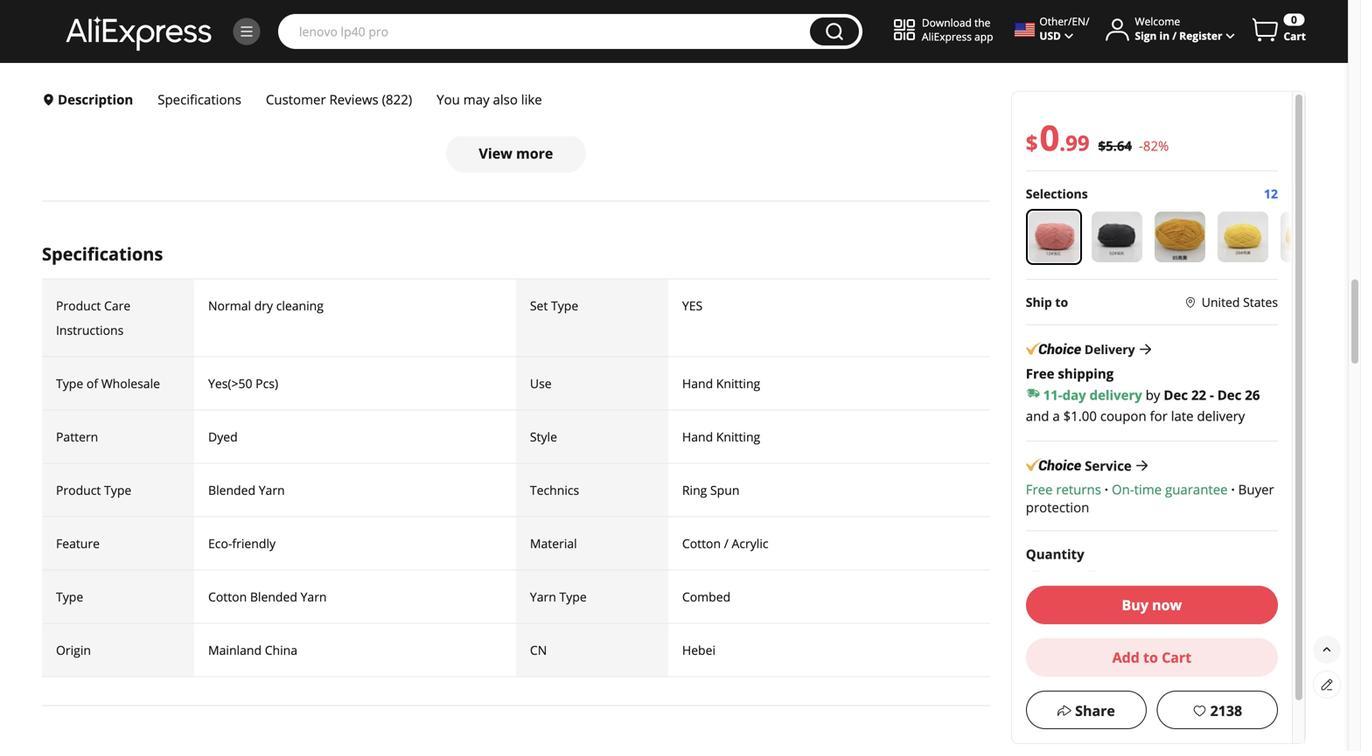 Task type: vqa. For each thing, say whether or not it's contained in the screenshot.
BUY
yes



Task type: describe. For each thing, give the bounding box(es) containing it.
pieces
[[1036, 598, 1072, 615]]

eco-
[[208, 535, 232, 552]]

- for 0
[[1139, 137, 1143, 155]]

set
[[530, 297, 548, 314]]

welcome
[[1135, 14, 1180, 28]]

customer
[[1144, 598, 1198, 615]]

lenovo lp40 pro text field
[[290, 23, 801, 40]]

view
[[479, 144, 512, 163]]

buyer protection
[[1026, 480, 1274, 516]]

also
[[493, 91, 518, 108]]

product for product type
[[56, 482, 101, 499]]

12
[[1264, 185, 1278, 202]]

other/
[[1040, 14, 1072, 28]]

late
[[1171, 407, 1194, 425]]

hand for use
[[682, 375, 713, 392]]

like
[[521, 91, 542, 108]]

26
[[1245, 386, 1260, 404]]

united states
[[1202, 294, 1278, 311]]

register
[[1179, 28, 1222, 43]]

hand knitting for use
[[682, 375, 760, 392]]

type of wholesale
[[56, 375, 160, 392]]

2 horizontal spatial yarn
[[530, 589, 556, 605]]

share
[[1075, 702, 1115, 720]]

you may also like link
[[424, 83, 558, 116]]

0 vertical spatial blended
[[208, 482, 256, 499]]

delivery
[[1085, 341, 1135, 358]]

free returns · on-time guarantee ·
[[1026, 480, 1235, 498]]

0 vertical spatial delivery
[[1090, 386, 1142, 404]]

customer reviews (822)
[[266, 91, 412, 108]]

$1.00
[[1063, 407, 1097, 425]]

returns
[[1056, 480, 1101, 498]]

usd
[[1040, 28, 1061, 43]]

per
[[1122, 598, 1141, 615]]

dry
[[254, 297, 273, 314]]

type for product type
[[104, 482, 131, 499]]

1 · from the left
[[1105, 480, 1108, 498]]

and a $1.00 coupon for late delivery
[[1026, 407, 1248, 425]]

coupon
[[1100, 407, 1147, 425]]

download the aliexpress app
[[922, 15, 993, 44]]

most
[[1090, 598, 1119, 615]]

day
[[1062, 386, 1086, 404]]

buy now button
[[1026, 586, 1278, 625]]

eco-friendly
[[208, 535, 276, 552]]

you
[[437, 91, 460, 108]]

product type
[[56, 482, 131, 499]]

care
[[104, 297, 131, 314]]

ship
[[1026, 294, 1052, 311]]

states
[[1243, 294, 1278, 311]]

set type
[[530, 297, 578, 314]]

$5.64
[[1098, 137, 1132, 155]]

1 9 from the left
[[1066, 129, 1078, 157]]

type for yarn type
[[559, 589, 587, 605]]

guarantee
[[1165, 480, 1228, 498]]

en
[[1072, 14, 1086, 28]]

/ for en
[[1086, 14, 1090, 28]]

aliexpress
[[922, 29, 972, 44]]

friendly
[[232, 535, 276, 552]]

customer
[[266, 91, 326, 108]]

combed
[[682, 589, 731, 605]]

of
[[86, 375, 98, 392]]

view more
[[479, 144, 553, 163]]

to for ship
[[1055, 294, 1068, 311]]

1 horizontal spatial yarn
[[301, 589, 327, 605]]

cotton blended yarn
[[208, 589, 327, 605]]

yes(>50
[[208, 375, 252, 392]]

.
[[1060, 129, 1066, 157]]

the
[[974, 15, 991, 30]]

add to cart button
[[1026, 639, 1278, 677]]

1 vertical spatial blended
[[250, 589, 297, 605]]

free for free shipping
[[1026, 365, 1055, 382]]

hand knitting for style
[[682, 429, 760, 445]]

cart inside button
[[1162, 648, 1192, 667]]

service
[[1085, 457, 1132, 475]]

quantity
[[1026, 545, 1084, 563]]

selections
[[1026, 185, 1088, 202]]

product care instructions
[[56, 297, 131, 339]]

buy now
[[1122, 596, 1182, 615]]

cn
[[530, 642, 547, 659]]

buy
[[1122, 596, 1149, 615]]

sign
[[1135, 28, 1157, 43]]

yes
[[682, 297, 703, 314]]

mainland
[[208, 642, 262, 659]]

11-
[[1043, 386, 1063, 404]]

feature
[[56, 535, 100, 552]]

pcs)
[[256, 375, 278, 392]]



Task type: locate. For each thing, give the bounding box(es) containing it.
to right ship
[[1055, 294, 1068, 311]]

9
[[1066, 129, 1078, 157], [1078, 129, 1090, 157]]

pattern
[[56, 429, 98, 445]]

0 horizontal spatial /
[[724, 535, 729, 552]]

normal dry cleaning
[[208, 297, 324, 314]]

specifications
[[158, 91, 241, 108], [42, 242, 163, 266]]

united
[[1202, 294, 1240, 311]]

2 hand knitting from the top
[[682, 429, 760, 445]]

product up feature
[[56, 482, 101, 499]]

0 horizontal spatial 0
[[1040, 113, 1060, 161]]

dec
[[1164, 386, 1188, 404], [1217, 386, 1242, 404]]

cleaning
[[276, 297, 324, 314]]

2 free from the top
[[1026, 480, 1053, 498]]

by
[[1146, 386, 1160, 404]]

2 horizontal spatial /
[[1172, 28, 1177, 43]]

technics
[[530, 482, 579, 499]]

1 product from the top
[[56, 297, 101, 314]]

- inside the $ 0 . 9 9 $5.64 -82%
[[1139, 137, 1143, 155]]

description
[[58, 91, 133, 108]]

0 horizontal spatial to
[[1055, 294, 1068, 311]]

shipping
[[1058, 365, 1114, 382]]

2 knitting from the top
[[716, 429, 760, 445]]

0 horizontal spatial yarn
[[259, 482, 285, 499]]

acrylic
[[732, 535, 769, 552]]

0 vertical spatial product
[[56, 297, 101, 314]]

other/ en /
[[1040, 14, 1090, 28]]

knitting for use
[[716, 375, 760, 392]]

hand up ring
[[682, 429, 713, 445]]

cotton down eco-
[[208, 589, 247, 605]]

1 vertical spatial to
[[1143, 648, 1158, 667]]

on-
[[1112, 480, 1134, 498]]

cotton for cotton blended yarn
[[208, 589, 247, 605]]

free shipping
[[1026, 365, 1114, 382]]

specifications down 1sqid_b image
[[158, 91, 241, 108]]

1 hand knitting from the top
[[682, 375, 760, 392]]

0 horizontal spatial delivery
[[1090, 386, 1142, 404]]

sign in / register
[[1135, 28, 1222, 43]]

- for day
[[1210, 386, 1214, 404]]

download
[[922, 15, 972, 30]]

0 vertical spatial to
[[1055, 294, 1068, 311]]

1 horizontal spatial cotton
[[682, 535, 721, 552]]

delivery down 22
[[1197, 407, 1245, 425]]

9 right $
[[1066, 129, 1078, 157]]

1 hand from the top
[[682, 375, 713, 392]]

- right $5.64
[[1139, 137, 1143, 155]]

/ left acrylic
[[724, 535, 729, 552]]

/
[[1086, 14, 1090, 28], [1172, 28, 1177, 43], [724, 535, 729, 552]]

to inside button
[[1143, 648, 1158, 667]]

cotton left acrylic
[[682, 535, 721, 552]]

1 vertical spatial delivery
[[1197, 407, 1245, 425]]

hand down yes
[[682, 375, 713, 392]]

$
[[1026, 129, 1038, 157]]

and
[[1026, 407, 1049, 425]]

type
[[551, 297, 578, 314], [56, 375, 83, 392], [104, 482, 131, 499], [56, 589, 83, 605], [559, 589, 587, 605]]

82%
[[1143, 137, 1169, 155]]

buyer
[[1238, 480, 1274, 498]]

1 vertical spatial product
[[56, 482, 101, 499]]

0 inside 0 cart
[[1291, 12, 1297, 27]]

1 horizontal spatial delivery
[[1197, 407, 1245, 425]]

delivery up coupon on the right bottom of the page
[[1090, 386, 1142, 404]]

0 vertical spatial -
[[1139, 137, 1143, 155]]

free up 11-
[[1026, 365, 1055, 382]]

cart
[[1284, 29, 1306, 43], [1162, 648, 1192, 667]]

1 horizontal spatial 0
[[1291, 12, 1297, 27]]

0 vertical spatial cart
[[1284, 29, 1306, 43]]

hand knitting
[[682, 375, 760, 392], [682, 429, 760, 445]]

1 horizontal spatial /
[[1086, 14, 1090, 28]]

1 horizontal spatial dec
[[1217, 386, 1242, 404]]

more
[[516, 144, 553, 163]]

None text field
[[1050, 570, 1078, 591]]

0 vertical spatial cotton
[[682, 535, 721, 552]]

None button
[[810, 17, 859, 45]]

0 horizontal spatial cotton
[[208, 589, 247, 605]]

ring spun
[[682, 482, 740, 499]]

yarn
[[259, 482, 285, 499], [301, 589, 327, 605], [530, 589, 556, 605]]

dyed
[[208, 429, 238, 445]]

· left buyer
[[1231, 480, 1235, 498]]

0 horizontal spatial ·
[[1105, 480, 1108, 498]]

0 vertical spatial 0
[[1291, 12, 1297, 27]]

cotton
[[682, 535, 721, 552], [208, 589, 247, 605]]

a
[[1053, 407, 1060, 425]]

1 vertical spatial 0
[[1040, 113, 1060, 161]]

add
[[1112, 648, 1140, 667]]

11-day delivery by dec 22 - dec 26
[[1043, 386, 1260, 404]]

1 horizontal spatial -
[[1210, 386, 1214, 404]]

yes(>50 pcs)
[[208, 375, 278, 392]]

1 vertical spatial cotton
[[208, 589, 247, 605]]

(822)
[[382, 91, 412, 108]]

- right 22
[[1210, 386, 1214, 404]]

hand knitting down yes
[[682, 375, 760, 392]]

1 horizontal spatial ·
[[1231, 480, 1235, 498]]

0 vertical spatial hand
[[682, 375, 713, 392]]

1 vertical spatial -
[[1210, 386, 1214, 404]]

ship to
[[1026, 294, 1068, 311]]

specifications up care
[[42, 242, 163, 266]]

origin
[[56, 642, 91, 659]]

1 vertical spatial hand knitting
[[682, 429, 760, 445]]

0 vertical spatial free
[[1026, 365, 1055, 382]]

cotton / acrylic
[[682, 535, 769, 552]]

/ right other/
[[1086, 14, 1090, 28]]

2 9 from the left
[[1078, 129, 1090, 157]]

/ for in
[[1172, 28, 1177, 43]]

app
[[975, 29, 993, 44]]

product for product care instructions
[[56, 297, 101, 314]]

1 knitting from the top
[[716, 375, 760, 392]]

1 horizontal spatial cart
[[1284, 29, 1306, 43]]

free for free returns · on-time guarantee ·
[[1026, 480, 1053, 498]]

· left on-
[[1105, 480, 1108, 498]]

1
[[1026, 598, 1033, 615]]

0 vertical spatial hand knitting
[[682, 375, 760, 392]]

description link
[[42, 83, 145, 116]]

instructions
[[56, 322, 124, 339]]

1sqid_b image
[[239, 24, 255, 39]]

yarn type
[[530, 589, 587, 605]]

hand knitting up the spun
[[682, 429, 760, 445]]

hand for style
[[682, 429, 713, 445]]

0 horizontal spatial -
[[1139, 137, 1143, 155]]

blended up china on the left of the page
[[250, 589, 297, 605]]

customer reviews (822) link
[[254, 83, 424, 116]]

0 horizontal spatial dec
[[1164, 386, 1188, 404]]

1 vertical spatial free
[[1026, 480, 1053, 498]]

2 product from the top
[[56, 482, 101, 499]]

product inside product care instructions
[[56, 297, 101, 314]]

blended yarn
[[208, 482, 285, 499]]

dec left 26
[[1217, 386, 1242, 404]]

for
[[1150, 407, 1168, 425]]

0 vertical spatial knitting
[[716, 375, 760, 392]]

22
[[1191, 386, 1206, 404]]

2138
[[1210, 702, 1242, 720]]

style
[[530, 429, 557, 445]]

blended down dyed
[[208, 482, 256, 499]]

2 dec from the left
[[1217, 386, 1242, 404]]

1 dec from the left
[[1164, 386, 1188, 404]]

1 vertical spatial knitting
[[716, 429, 760, 445]]

may
[[463, 91, 490, 108]]

time
[[1134, 480, 1162, 498]]

1 free from the top
[[1026, 365, 1055, 382]]

1 horizontal spatial to
[[1143, 648, 1158, 667]]

0 cart
[[1284, 12, 1306, 43]]

add to cart
[[1112, 648, 1192, 667]]

ring
[[682, 482, 707, 499]]

free left 'returns'
[[1026, 480, 1053, 498]]

wholesale
[[101, 375, 160, 392]]

2 · from the left
[[1231, 480, 1235, 498]]

china
[[265, 642, 297, 659]]

now
[[1152, 596, 1182, 615]]

1 vertical spatial hand
[[682, 429, 713, 445]]

$ 0 . 9 9 $5.64 -82%
[[1026, 113, 1169, 161]]

knitting for style
[[716, 429, 760, 445]]

reviews
[[329, 91, 379, 108]]

mainland china
[[208, 642, 297, 659]]

9 right .
[[1078, 129, 1090, 157]]

to for add
[[1143, 648, 1158, 667]]

hebei
[[682, 642, 716, 659]]

specifications link
[[145, 83, 254, 116]]

0 vertical spatial specifications
[[158, 91, 241, 108]]

1 vertical spatial specifications
[[42, 242, 163, 266]]

1 vertical spatial cart
[[1162, 648, 1192, 667]]

product up instructions
[[56, 297, 101, 314]]

material
[[530, 535, 577, 552]]

type for set type
[[551, 297, 578, 314]]

0 horizontal spatial cart
[[1162, 648, 1192, 667]]

cotton for cotton / acrylic
[[682, 535, 721, 552]]

dec up late
[[1164, 386, 1188, 404]]

to right 'add'
[[1143, 648, 1158, 667]]

·
[[1105, 480, 1108, 498], [1231, 480, 1235, 498]]

2 hand from the top
[[682, 429, 713, 445]]

/ right in
[[1172, 28, 1177, 43]]



